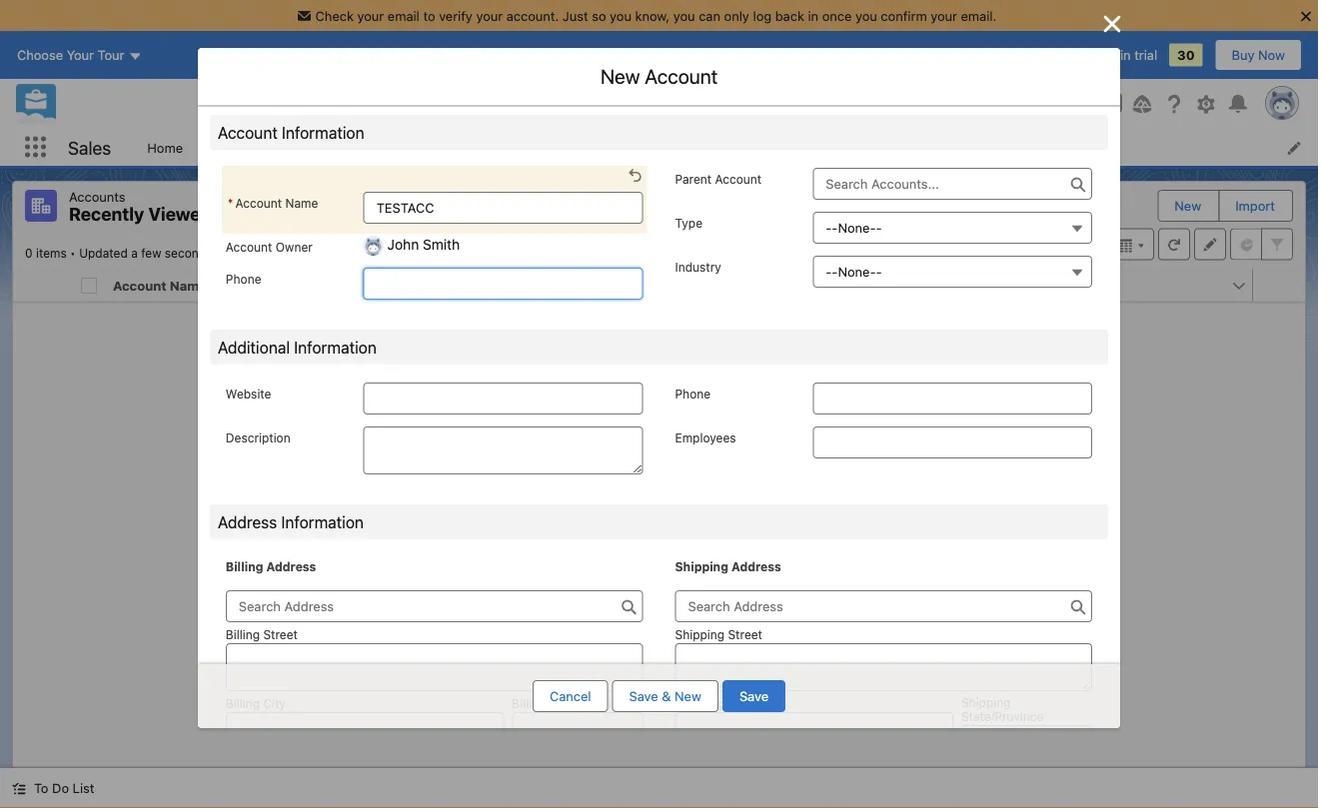Task type: locate. For each thing, give the bounding box(es) containing it.
calendar list item
[[625, 129, 729, 166]]

new right &
[[675, 689, 702, 704]]

0 horizontal spatial in
[[808, 8, 819, 23]]

address down address information
[[266, 560, 316, 574]]

once
[[822, 8, 852, 23]]

list item
[[222, 166, 647, 234]]

you
[[610, 8, 632, 23], [673, 8, 695, 23], [856, 8, 877, 23]]

know,
[[635, 8, 670, 23]]

owner for account owner
[[276, 240, 313, 254]]

leads
[[207, 140, 243, 155]]

save
[[629, 689, 658, 704], [740, 689, 769, 704]]

leads list item
[[195, 129, 281, 166]]

Shipping Street text field
[[675, 644, 1093, 692]]

phone for phone text box
[[226, 272, 261, 286]]

billing down 'billing street'
[[226, 697, 260, 711]]

few
[[141, 246, 161, 260]]

select list display image
[[1111, 228, 1155, 260]]

0 vertical spatial accounts
[[293, 140, 350, 155]]

2 horizontal spatial your
[[931, 8, 958, 23]]

check
[[315, 8, 354, 23]]

street up save button on the right bottom
[[728, 628, 763, 642]]

1 horizontal spatial city
[[728, 697, 751, 711]]

2 horizontal spatial you
[[856, 8, 877, 23]]

information
[[282, 123, 364, 142], [294, 338, 377, 357], [281, 513, 364, 532]]

0 horizontal spatial owner
[[276, 240, 313, 254]]

street for shipping street
[[728, 628, 763, 642]]

information down account name element on the top of the page
[[294, 338, 377, 357]]

1 horizontal spatial save
[[740, 689, 769, 704]]

1 vertical spatial none-
[[838, 264, 876, 279]]

1 vertical spatial owner
[[936, 278, 978, 293]]

account right parent
[[715, 172, 762, 186]]

recently
[[69, 203, 144, 225]]

billing for billing city
[[226, 697, 260, 711]]

dashboards
[[824, 140, 897, 155]]

billing state/province
[[512, 697, 632, 711]]

billing up 'billing city'
[[226, 628, 260, 642]]

website
[[226, 387, 271, 401]]

dashboards list item
[[812, 129, 935, 166]]

shipping street
[[675, 628, 763, 642]]

phone
[[226, 272, 261, 286], [496, 278, 536, 293], [675, 387, 711, 401]]

text default image
[[12, 782, 26, 796]]

0 vertical spatial name
[[285, 196, 318, 210]]

0 items • updated a few seconds ago
[[25, 246, 237, 260]]

1 horizontal spatial you
[[673, 8, 695, 23]]

Type button
[[813, 212, 1093, 244]]

your left email
[[357, 8, 384, 23]]

account inside list item
[[235, 196, 282, 210]]

2 none- from the top
[[838, 264, 876, 279]]

billing down address information
[[226, 560, 263, 574]]

2 city from the left
[[728, 697, 751, 711]]

items
[[36, 246, 67, 260]]

new inside button
[[675, 689, 702, 704]]

city
[[263, 697, 286, 711], [728, 697, 751, 711]]

phone button
[[488, 269, 849, 301]]

0 horizontal spatial your
[[357, 8, 384, 23]]

new left import button
[[1175, 198, 1202, 213]]

description
[[226, 431, 291, 445]]

action image
[[1253, 269, 1305, 301]]

save left &
[[629, 689, 658, 704]]

cancel
[[550, 689, 591, 704]]

do
[[52, 781, 69, 796]]

1 vertical spatial in
[[1121, 48, 1131, 63]]

0 horizontal spatial city
[[263, 697, 286, 711]]

shipping
[[675, 560, 729, 574], [675, 628, 725, 642], [962, 696, 1011, 710], [675, 697, 725, 711]]

1 horizontal spatial accounts
[[293, 140, 350, 155]]

address down recently.
[[732, 560, 781, 574]]

owner up account name button
[[276, 240, 313, 254]]

cell inside recently viewed|accounts|list view element
[[73, 269, 105, 302]]

parent account
[[675, 172, 762, 186]]

1 horizontal spatial state/province
[[962, 710, 1044, 724]]

new inside button
[[1175, 198, 1202, 213]]

0 vertical spatial none-
[[838, 220, 876, 235]]

city for shipping city
[[728, 697, 751, 711]]

owner for account owner alias
[[936, 278, 978, 293]]

*
[[228, 196, 233, 210]]

0 horizontal spatial street
[[263, 628, 298, 642]]

item number element
[[13, 269, 73, 302]]

3 you from the left
[[856, 8, 877, 23]]

0 horizontal spatial new
[[601, 64, 640, 88]]

none- down dashboards link
[[838, 220, 876, 235]]

you right the once at the top right of page
[[856, 8, 877, 23]]

updated
[[79, 246, 128, 260]]

Search Address text field
[[226, 591, 643, 623], [675, 591, 1093, 623]]

0 horizontal spatial name
[[170, 278, 207, 293]]

1 horizontal spatial owner
[[936, 278, 978, 293]]

new up search... button
[[601, 64, 640, 88]]

search address text field up shipping street text box
[[675, 591, 1093, 623]]

city down 'billing street'
[[263, 697, 286, 711]]

0 horizontal spatial you
[[610, 8, 632, 23]]

address up billing address
[[218, 513, 277, 532]]

left
[[1097, 48, 1117, 63]]

account owner
[[226, 240, 313, 254]]

0 horizontal spatial phone
[[226, 272, 261, 286]]

import
[[1236, 198, 1275, 213]]

billing city
[[226, 697, 286, 711]]

None search field
[[819, 228, 1059, 260]]

name up account owner
[[285, 196, 318, 210]]

leave feedback link
[[950, 48, 1048, 63]]

1 horizontal spatial search address text field
[[675, 591, 1093, 623]]

1 horizontal spatial phone
[[496, 278, 536, 293]]

you left can
[[673, 8, 695, 23]]

1 horizontal spatial name
[[285, 196, 318, 210]]

search address text field up billing street text box
[[226, 591, 643, 623]]

1 search address text field from the left
[[226, 591, 643, 623]]

information up billing address
[[281, 513, 364, 532]]

you
[[531, 501, 553, 516]]

none- inside industry --none--
[[838, 264, 876, 279]]

name
[[285, 196, 318, 210], [170, 278, 207, 293]]

2 vertical spatial information
[[281, 513, 364, 532]]

contacts
[[400, 140, 454, 155]]

save down shipping street
[[740, 689, 769, 704]]

0 vertical spatial owner
[[276, 240, 313, 254]]

Billing Street text field
[[226, 644, 643, 692]]

1 street from the left
[[263, 628, 298, 642]]

account down a
[[113, 278, 167, 293]]

none-
[[838, 220, 876, 235], [838, 264, 876, 279]]

check your email to verify your account. just so you know, you can only log back in once you confirm your email.
[[315, 8, 997, 23]]

Description text field
[[364, 427, 643, 475]]

1 vertical spatial new
[[1175, 198, 1202, 213]]

street
[[263, 628, 298, 642], [728, 628, 763, 642]]

account inside account name button
[[113, 278, 167, 293]]

1 horizontal spatial your
[[476, 8, 503, 23]]

0 vertical spatial information
[[282, 123, 364, 142]]

your right verify
[[476, 8, 503, 23]]

billing address
[[226, 560, 316, 574]]

you right so
[[610, 8, 632, 23]]

item number image
[[13, 269, 73, 301]]

1 save from the left
[[629, 689, 658, 704]]

cell
[[73, 269, 105, 302]]

2 save from the left
[[740, 689, 769, 704]]

1 vertical spatial accounts
[[69, 189, 126, 204]]

log
[[753, 8, 772, 23]]

1 horizontal spatial in
[[1121, 48, 1131, 63]]

confirm
[[881, 8, 927, 23]]

billing left cancel
[[512, 697, 546, 711]]

industry
[[675, 260, 722, 274]]

1 horizontal spatial new
[[675, 689, 702, 704]]

information up * account name
[[282, 123, 364, 142]]

none- for type --none--
[[838, 220, 876, 235]]

city down shipping street
[[728, 697, 751, 711]]

additional information
[[218, 338, 377, 357]]

2 street from the left
[[728, 628, 763, 642]]

account
[[645, 64, 718, 88], [218, 123, 278, 142], [715, 172, 762, 186], [235, 196, 282, 210], [226, 240, 272, 254], [113, 278, 167, 293], [879, 278, 932, 293]]

new account
[[601, 64, 718, 88]]

accounts right any
[[676, 501, 732, 516]]

street down billing address
[[263, 628, 298, 642]]

save inside button
[[740, 689, 769, 704]]

accounts down the sales
[[69, 189, 126, 204]]

Phone text field
[[813, 383, 1093, 415]]

group
[[1045, 92, 1087, 116]]

1 horizontal spatial street
[[728, 628, 763, 642]]

1 vertical spatial name
[[170, 278, 207, 293]]

shipping for shipping city
[[675, 697, 725, 711]]

address
[[218, 513, 277, 532], [266, 560, 316, 574], [732, 560, 781, 574]]

name down seconds
[[170, 278, 207, 293]]

0 vertical spatial new
[[601, 64, 640, 88]]

list
[[135, 129, 1318, 166]]

address for billing
[[266, 560, 316, 574]]

alias
[[981, 278, 1013, 293]]

list containing home
[[135, 129, 1318, 166]]

None text field
[[364, 192, 643, 224]]

feedback
[[989, 48, 1048, 63]]

dashboards link
[[812, 129, 909, 166]]

0 vertical spatial in
[[808, 8, 819, 23]]

information for additional information
[[294, 338, 377, 357]]

in right left
[[1121, 48, 1131, 63]]

30
[[1178, 48, 1195, 63]]

2 you from the left
[[673, 8, 695, 23]]

account right *
[[235, 196, 282, 210]]

buy
[[1232, 48, 1255, 63]]

billing for billing street
[[226, 628, 260, 642]]

2 search address text field from the left
[[675, 591, 1093, 623]]

days
[[1064, 48, 1094, 63]]

action element
[[1253, 269, 1305, 302]]

search... button
[[428, 88, 828, 120]]

accounts image
[[25, 190, 57, 222]]

address information
[[218, 513, 364, 532]]

save for save
[[740, 689, 769, 704]]

quotes link
[[1032, 129, 1100, 166]]

save inside button
[[629, 689, 658, 704]]

shipping inside shipping state/province
[[962, 696, 1011, 710]]

shipping state/province
[[962, 696, 1044, 724]]

1 none- from the top
[[838, 220, 876, 235]]

verify
[[439, 8, 473, 23]]

0 horizontal spatial search address text field
[[226, 591, 643, 623]]

2 vertical spatial new
[[675, 689, 702, 704]]

account up search... button
[[645, 64, 718, 88]]

account name
[[113, 278, 207, 293]]

recently viewed|accounts|list view element
[[12, 181, 1306, 769]]

now
[[1259, 48, 1285, 63]]

account down the search recently viewed list view. search box
[[879, 278, 932, 293]]

reports
[[947, 140, 994, 155]]

0 horizontal spatial save
[[629, 689, 658, 704]]

your left the email.
[[931, 8, 958, 23]]

2 horizontal spatial new
[[1175, 198, 1202, 213]]

opportunities
[[504, 140, 587, 155]]

street for billing street
[[263, 628, 298, 642]]

0 horizontal spatial state/province
[[550, 697, 632, 711]]

in right back at the top right of page
[[808, 8, 819, 23]]

&
[[662, 689, 671, 704]]

2 vertical spatial accounts
[[676, 501, 732, 516]]

account name element
[[105, 269, 500, 302]]

none- inside type --none--
[[838, 220, 876, 235]]

1 city from the left
[[263, 697, 286, 711]]

3 your from the left
[[931, 8, 958, 23]]

2 horizontal spatial phone
[[675, 387, 711, 401]]

just
[[563, 8, 588, 23]]

accounts up * account name
[[293, 140, 350, 155]]

accounts
[[293, 140, 350, 155], [69, 189, 126, 204], [676, 501, 732, 516]]

opportunities list item
[[492, 129, 625, 166]]

owner left alias
[[936, 278, 978, 293]]

buy now
[[1232, 48, 1285, 63]]

your
[[357, 8, 384, 23], [476, 8, 503, 23], [931, 8, 958, 23]]

owner inside button
[[936, 278, 978, 293]]

1 vertical spatial information
[[294, 338, 377, 357]]

none- down the search recently viewed list view. search box
[[838, 264, 876, 279]]



Task type: vqa. For each thing, say whether or not it's contained in the screenshot.
the bottom test contact link
no



Task type: describe. For each thing, give the bounding box(es) containing it.
accounts list item
[[281, 129, 388, 166]]

employees
[[675, 431, 736, 445]]

shipping address
[[675, 560, 781, 574]]

calendar link
[[625, 129, 703, 166]]

account information
[[218, 123, 364, 142]]

quotes
[[1044, 140, 1088, 155]]

type --none--
[[675, 216, 882, 235]]

save button
[[723, 681, 786, 713]]

phone for phone text field
[[675, 387, 711, 401]]

trial
[[1135, 48, 1158, 63]]

shipping for shipping state/province
[[962, 696, 1011, 710]]

account name button
[[105, 269, 466, 301]]

2 horizontal spatial accounts
[[676, 501, 732, 516]]

Industry button
[[813, 256, 1093, 288]]

search address text field for shipping address
[[675, 591, 1093, 623]]

account inside account owner alias button
[[879, 278, 932, 293]]

list item containing *
[[222, 166, 647, 234]]

account owner alias element
[[871, 269, 1265, 302]]

information for address information
[[281, 513, 364, 532]]

new for new account
[[601, 64, 640, 88]]

buy now button
[[1215, 39, 1302, 71]]

to
[[423, 8, 435, 23]]

to
[[34, 781, 48, 796]]

you haven't viewed any accounts recently.
[[531, 501, 788, 516]]

accounts inside "list item"
[[293, 140, 350, 155]]

Employees text field
[[813, 427, 1093, 459]]

reports list item
[[935, 129, 1032, 166]]

seconds
[[165, 246, 212, 260]]

shipping for shipping street
[[675, 628, 725, 642]]

a
[[131, 246, 138, 260]]

forecasts
[[741, 140, 800, 155]]

Parent Account text field
[[813, 168, 1093, 200]]

new for new
[[1175, 198, 1202, 213]]

phone element
[[488, 269, 883, 302]]

shipping for shipping address
[[675, 560, 729, 574]]

so
[[592, 8, 606, 23]]

cancel button
[[533, 681, 608, 713]]

back
[[775, 8, 805, 23]]

calendar
[[637, 140, 691, 155]]

haven't
[[557, 501, 601, 516]]

billing for billing address
[[226, 560, 263, 574]]

address for shipping
[[732, 560, 781, 574]]

* account name
[[228, 196, 318, 210]]

recently viewed status
[[25, 246, 79, 260]]

0
[[25, 246, 33, 260]]

opportunities link
[[492, 129, 599, 166]]

home link
[[135, 129, 195, 166]]

days left in trial
[[1064, 48, 1158, 63]]

reports link
[[935, 129, 1006, 166]]

forecasts link
[[729, 129, 812, 166]]

save & new
[[629, 689, 702, 704]]

leave
[[950, 48, 985, 63]]

inverse image
[[1101, 12, 1125, 36]]

save & new button
[[612, 681, 719, 713]]

contacts list item
[[388, 129, 492, 166]]

Phone text field
[[364, 268, 643, 300]]

account down *
[[226, 240, 272, 254]]

name inside button
[[170, 278, 207, 293]]

none- for industry --none--
[[838, 264, 876, 279]]

recently viewed
[[69, 203, 212, 225]]

parent
[[675, 172, 712, 186]]

state/province for shipping
[[962, 710, 1044, 724]]

leads link
[[195, 129, 255, 166]]

city for billing city
[[263, 697, 286, 711]]

new button
[[1159, 191, 1218, 221]]

industry --none--
[[675, 260, 882, 279]]

1 your from the left
[[357, 8, 384, 23]]

only
[[724, 8, 750, 23]]

information for account information
[[282, 123, 364, 142]]

quotes list item
[[1032, 129, 1126, 166]]

phone inside button
[[496, 278, 536, 293]]

contacts link
[[388, 129, 466, 166]]

0 horizontal spatial accounts
[[69, 189, 126, 204]]

Search Recently Viewed list view. search field
[[819, 228, 1059, 260]]

account.
[[507, 8, 559, 23]]

to do list
[[34, 781, 94, 796]]

1 you from the left
[[610, 8, 632, 23]]

list view controls image
[[1063, 228, 1107, 260]]

•
[[70, 246, 76, 260]]

account owner alias
[[879, 278, 1013, 293]]

state/province for billing
[[550, 697, 632, 711]]

Website text field
[[364, 383, 643, 415]]

save for save & new
[[629, 689, 658, 704]]

account owner alias button
[[871, 269, 1232, 301]]

home
[[147, 140, 183, 155]]

ago
[[216, 246, 237, 260]]

viewed
[[605, 501, 647, 516]]

accounts link
[[281, 129, 362, 166]]

account up *
[[218, 123, 278, 142]]

search...
[[467, 97, 521, 112]]

to do list button
[[0, 769, 106, 809]]

any
[[651, 501, 672, 516]]

search address text field for billing address
[[226, 591, 643, 623]]

import button
[[1220, 191, 1291, 221]]

sales
[[68, 137, 111, 158]]

shipping city
[[675, 697, 751, 711]]

list
[[73, 781, 94, 796]]

billing for billing state/province
[[512, 697, 546, 711]]

leave feedback
[[950, 48, 1048, 63]]

2 your from the left
[[476, 8, 503, 23]]

recently.
[[736, 501, 788, 516]]

email.
[[961, 8, 997, 23]]

viewed
[[148, 203, 212, 225]]

can
[[699, 8, 721, 23]]

additional
[[218, 338, 290, 357]]



